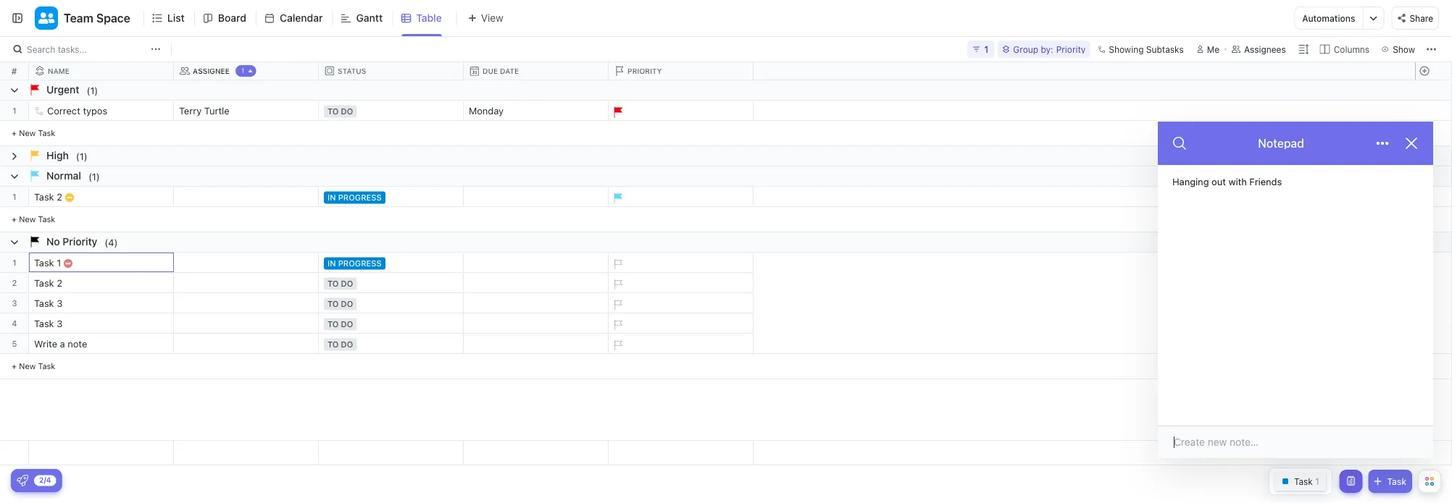 Task type: locate. For each thing, give the bounding box(es) containing it.
1 do from the top
[[341, 107, 353, 116]]

2 vertical spatial new
[[19, 362, 36, 371]]

to do cell
[[319, 101, 464, 120], [319, 273, 464, 293], [319, 294, 464, 313], [319, 314, 464, 333], [319, 334, 464, 354]]

do for 1st the to do cell from the top
[[341, 107, 353, 116]]

1 vertical spatial in progress cell
[[319, 253, 464, 273]]

1 set priority image from the top
[[607, 254, 628, 275]]

2 in progress from the top
[[328, 259, 382, 269]]

5 set priority element from the top
[[607, 335, 628, 357]]

0 vertical spatial in progress cell
[[319, 187, 464, 207]]

(1)
[[87, 85, 98, 96], [76, 151, 87, 162], [88, 171, 100, 182]]

status
[[338, 67, 366, 75]]

1 task 3 from the top
[[34, 298, 63, 309]]

press space to select this row. row containing task 2
[[29, 187, 754, 209]]

new task down write
[[19, 362, 55, 371]]

3 do from the top
[[341, 300, 353, 309]]

1 inside press space to select this row. row
[[57, 258, 61, 269]]

‎task for ‎task 1
[[34, 258, 54, 269]]

3 for 3rd the to do cell
[[57, 298, 63, 309]]

press space to select this row. row containing write a note
[[29, 334, 754, 357]]

in
[[328, 193, 336, 203], [328, 259, 336, 269]]

1 right assignee
[[241, 67, 244, 75]]

search tasks...
[[27, 44, 87, 54]]

new task
[[19, 128, 55, 138], [19, 215, 55, 224], [19, 362, 55, 371]]

showing
[[1109, 44, 1144, 54]]

grid
[[0, 62, 1453, 466]]

2 down normal
[[57, 192, 62, 203]]

5 do from the top
[[341, 340, 353, 350]]

0 vertical spatial ‎task
[[34, 258, 54, 269]]

new task up high
[[19, 128, 55, 138]]

2 inside 1 1 2 3 1 4 5
[[12, 278, 17, 288]]

set priority image for 3rd the to do cell
[[607, 294, 628, 316]]

4 do from the top
[[341, 320, 353, 329]]

set priority image
[[607, 274, 628, 296]]

2 to from the top
[[328, 279, 339, 289]]

set priority element for press space to select this row. row containing ‎task 1
[[607, 254, 628, 275]]

1 ‎task from the top
[[34, 258, 54, 269]]

task 3 up write
[[34, 319, 63, 329]]

new
[[19, 128, 36, 138], [19, 215, 36, 224], [19, 362, 36, 371]]

to for fifth the to do cell from the top
[[328, 340, 339, 350]]

do for fourth the to do cell from the bottom
[[341, 279, 353, 289]]

2/4
[[39, 477, 51, 485]]

cell
[[174, 187, 319, 207], [464, 187, 609, 207], [174, 253, 319, 273], [464, 253, 609, 273], [174, 273, 319, 293], [464, 273, 609, 293], [174, 294, 319, 313], [464, 294, 609, 313], [174, 314, 319, 333], [464, 314, 609, 333], [174, 334, 319, 354], [464, 334, 609, 354]]

3
[[57, 298, 63, 309], [12, 299, 17, 308], [57, 319, 63, 329]]

‎task up ‎task 2
[[34, 258, 54, 269]]

do
[[341, 107, 353, 116], [341, 279, 353, 289], [341, 300, 353, 309], [341, 320, 353, 329], [341, 340, 353, 350]]

0 vertical spatial priority
[[1057, 44, 1086, 54]]

1 progress from the top
[[338, 193, 382, 203]]

4 to from the top
[[328, 320, 339, 329]]

2 to do cell from the top
[[319, 273, 464, 293]]

(1) right high
[[76, 151, 87, 162]]

group by: priority
[[1013, 44, 1086, 54]]

priority inside dropdown button
[[628, 67, 662, 75]]

task
[[38, 128, 55, 138], [34, 192, 54, 203], [38, 215, 55, 224], [34, 298, 54, 309], [34, 319, 54, 329], [38, 362, 55, 371], [1388, 477, 1407, 487]]

1 vertical spatial new
[[19, 215, 36, 224]]

gantt link
[[356, 0, 389, 36]]

3 up write a note
[[57, 319, 63, 329]]

share
[[1410, 13, 1434, 23]]

2 in from the top
[[328, 259, 336, 269]]

name column header
[[29, 62, 177, 80]]

list link
[[167, 0, 190, 36]]

1 vertical spatial in
[[328, 259, 336, 269]]

2 down ‎task 1
[[57, 278, 62, 289]]

calendar
[[280, 12, 323, 24]]

write a note
[[34, 339, 87, 350]]

3 for 4th the to do cell from the top
[[57, 319, 63, 329]]

correct typos
[[47, 105, 107, 116]]

new task right 1 1 2 3 1 4 5
[[19, 215, 55, 224]]

0 vertical spatial task 3
[[34, 298, 63, 309]]

in progress cell for ‎task 1
[[319, 253, 464, 273]]

automations button
[[1295, 7, 1363, 29]]

date
[[500, 67, 519, 75]]

in progress
[[328, 193, 382, 203], [328, 259, 382, 269]]

row
[[29, 62, 757, 80]]

row containing name
[[29, 62, 757, 80]]

to for 4th the to do cell from the top
[[328, 320, 339, 329]]

user friends image
[[38, 11, 55, 25]]

hanging
[[1173, 176, 1209, 187]]

in progress for task 2
[[328, 193, 382, 203]]

assignees
[[1244, 44, 1286, 54]]

press space to select this row. row
[[0, 101, 29, 121], [29, 101, 754, 123], [1416, 101, 1452, 121], [0, 187, 29, 207], [29, 187, 754, 209], [1416, 187, 1452, 207], [0, 253, 29, 273], [29, 253, 754, 275], [1416, 253, 1452, 273], [0, 273, 29, 294], [29, 273, 754, 296], [1416, 273, 1452, 294], [0, 294, 29, 314], [29, 294, 754, 316], [1416, 294, 1452, 314], [0, 314, 29, 334], [29, 314, 754, 336], [1416, 314, 1452, 334], [0, 334, 29, 354], [29, 334, 754, 357], [1416, 334, 1452, 354], [29, 441, 754, 466], [1416, 441, 1452, 466]]

1 inside dropdown button
[[985, 44, 989, 55]]

0 vertical spatial progress
[[338, 193, 382, 203]]

1 left group
[[985, 44, 989, 55]]

table link
[[416, 0, 448, 36]]

priority button
[[609, 66, 754, 76]]

space
[[96, 11, 130, 25]]

press space to select this row. row containing 4
[[0, 314, 29, 334]]

2 set priority element from the top
[[607, 274, 628, 296]]

2 progress from the top
[[338, 259, 382, 269]]

3 down ‎task 2
[[57, 298, 63, 309]]

terry turtle
[[179, 105, 230, 116]]

press space to select this row. row containing ‎task 2
[[29, 273, 754, 296]]

5 to from the top
[[328, 340, 339, 350]]

assignee
[[193, 67, 230, 75]]

task 3 for 4th the to do cell from the top
[[34, 319, 63, 329]]

no priority
[[46, 236, 97, 248]]

0 vertical spatial in
[[328, 193, 336, 203]]

show button
[[1377, 41, 1420, 58]]

do for fifth the to do cell from the top
[[341, 340, 353, 350]]

1 vertical spatial progress
[[338, 259, 382, 269]]

0 horizontal spatial priority
[[63, 236, 97, 248]]

2
[[57, 192, 62, 203], [57, 278, 62, 289], [12, 278, 17, 288]]

press space to select this row. row containing correct typos
[[29, 101, 754, 123]]

(1) inside high cell
[[76, 151, 87, 162]]

2 do from the top
[[341, 279, 353, 289]]

3 set priority element from the top
[[607, 294, 628, 316]]

2 vertical spatial priority
[[63, 236, 97, 248]]

1 vertical spatial new task
[[19, 215, 55, 224]]

4 set priority image from the top
[[607, 335, 628, 357]]

set priority image
[[607, 254, 628, 275], [607, 294, 628, 316], [607, 315, 628, 336], [607, 335, 628, 357]]

1 vertical spatial priority
[[628, 67, 662, 75]]

dropdown menu image
[[464, 441, 608, 465]]

(1) inside urgent 'cell'
[[87, 85, 98, 96]]

to do
[[328, 107, 353, 116], [328, 279, 353, 289], [328, 300, 353, 309], [328, 320, 353, 329], [328, 340, 353, 350]]

0 vertical spatial new
[[19, 128, 36, 138]]

row group
[[0, 80, 29, 380], [0, 80, 1452, 380], [29, 80, 754, 380], [1416, 80, 1452, 380]]

1 new task from the top
[[19, 128, 55, 138]]

3 set priority image from the top
[[607, 315, 628, 336]]

1 left the task 2
[[13, 192, 16, 201]]

1 down no
[[57, 258, 61, 269]]

2 in progress cell from the top
[[319, 253, 464, 273]]

0 vertical spatial new task
[[19, 128, 55, 138]]

4
[[12, 319, 17, 328]]

notepad
[[1258, 137, 1305, 150]]

by:
[[1041, 44, 1054, 54]]

view button
[[456, 9, 508, 27]]

set priority element
[[607, 254, 628, 275], [607, 274, 628, 296], [607, 294, 628, 316], [607, 315, 628, 336], [607, 335, 628, 357]]

1 to from the top
[[328, 107, 339, 116]]

1 in progress from the top
[[328, 193, 382, 203]]

1 1 2 3 1 4 5
[[12, 106, 17, 349]]

priority inside cell
[[63, 236, 97, 248]]

row inside grid
[[29, 62, 757, 80]]

2 vertical spatial (1)
[[88, 171, 100, 182]]

2 horizontal spatial priority
[[1057, 44, 1086, 54]]

(1) right normal
[[88, 171, 100, 182]]

1 in progress cell from the top
[[319, 187, 464, 207]]

0 vertical spatial in progress
[[328, 193, 382, 203]]

1 in from the top
[[328, 193, 336, 203]]

status column header
[[319, 62, 467, 80]]

1 horizontal spatial priority
[[628, 67, 662, 75]]

normal cell
[[0, 167, 1452, 186]]

‎task
[[34, 258, 54, 269], [34, 278, 54, 289]]

task 3 down ‎task 2
[[34, 298, 63, 309]]

(1) up 'typos'
[[87, 85, 98, 96]]

with
[[1229, 176, 1247, 187]]

2 vertical spatial new task
[[19, 362, 55, 371]]

‎task down ‎task 1
[[34, 278, 54, 289]]

in for ‎task 1
[[328, 259, 336, 269]]

subtasks
[[1147, 44, 1184, 54]]

2 set priority image from the top
[[607, 294, 628, 316]]

search
[[27, 44, 55, 54]]

priority
[[1057, 44, 1086, 54], [628, 67, 662, 75], [63, 236, 97, 248]]

3 new from the top
[[19, 362, 36, 371]]

‎task 2
[[34, 278, 62, 289]]

1 vertical spatial ‎task
[[34, 278, 54, 289]]

task 3
[[34, 298, 63, 309], [34, 319, 63, 329]]

onboarding checklist button element
[[17, 475, 28, 487]]

gantt
[[356, 12, 383, 24]]

1 set priority element from the top
[[607, 254, 628, 275]]

show
[[1393, 44, 1416, 54]]

0 vertical spatial (1)
[[87, 85, 98, 96]]

2 task 3 from the top
[[34, 319, 63, 329]]

1 vertical spatial in progress
[[328, 259, 382, 269]]

due date column header
[[464, 62, 612, 80]]

(1) inside normal "cell"
[[88, 171, 100, 182]]

1 vertical spatial task 3
[[34, 319, 63, 329]]

1 to do from the top
[[328, 107, 353, 116]]

table
[[416, 12, 442, 24]]

out
[[1212, 176, 1226, 187]]

3 to from the top
[[328, 300, 339, 309]]

2 left ‎task 2
[[12, 278, 17, 288]]

3 up 4 at the left of the page
[[12, 299, 17, 308]]

1
[[985, 44, 989, 55], [241, 67, 244, 75], [13, 106, 16, 115], [13, 192, 16, 201], [57, 258, 61, 269], [13, 258, 16, 267]]

1 vertical spatial (1)
[[76, 151, 87, 162]]

to
[[328, 107, 339, 116], [328, 279, 339, 289], [328, 300, 339, 309], [328, 320, 339, 329], [328, 340, 339, 350]]

in progress cell
[[319, 187, 464, 207], [319, 253, 464, 273]]

priority column header
[[609, 62, 757, 80]]

progress
[[338, 193, 382, 203], [338, 259, 382, 269]]

2 ‎task from the top
[[34, 278, 54, 289]]



Task type: describe. For each thing, give the bounding box(es) containing it.
do for 4th the to do cell from the top
[[341, 320, 353, 329]]

monday cell
[[464, 101, 609, 120]]

automations
[[1303, 13, 1356, 23]]

task 3 for 3rd the to do cell
[[34, 298, 63, 309]]

status button
[[319, 66, 464, 76]]

row group containing 1 1 2 3 1 4 5
[[0, 80, 29, 380]]

5 to do cell from the top
[[319, 334, 464, 354]]

‎task for ‎task 2
[[34, 278, 54, 289]]

Search tasks... text field
[[27, 39, 147, 59]]

1 to do cell from the top
[[319, 101, 464, 120]]

in progress for ‎task 1
[[328, 259, 382, 269]]

note
[[68, 339, 87, 350]]

press space to select this row. row containing 3
[[0, 294, 29, 314]]

‎task 1
[[34, 258, 61, 269]]

5 to do from the top
[[328, 340, 353, 350]]

list
[[167, 12, 185, 24]]

me button
[[1191, 41, 1226, 58]]

(1) for high
[[76, 151, 87, 162]]

2 new task from the top
[[19, 215, 55, 224]]

team space
[[64, 11, 130, 25]]

3 to do from the top
[[328, 300, 353, 309]]

onboarding checklist button image
[[17, 475, 28, 487]]

2 to do from the top
[[328, 279, 353, 289]]

progress for task 2
[[338, 193, 382, 203]]

a
[[60, 339, 65, 350]]

(4)
[[105, 237, 118, 248]]

friends
[[1250, 176, 1282, 187]]

name
[[48, 67, 69, 75]]

grid containing urgent
[[0, 62, 1453, 466]]

group
[[1013, 44, 1039, 54]]

#
[[11, 66, 17, 76]]

set priority image for fifth the to do cell from the top
[[607, 335, 628, 357]]

1 inside assignee column header
[[241, 67, 244, 75]]

press space to select this row. row containing ‎task 1
[[29, 253, 754, 275]]

columns
[[1334, 44, 1370, 54]]

set priority image for 4th the to do cell from the top
[[607, 315, 628, 336]]

row group containing urgent
[[0, 80, 1452, 380]]

urgent cell
[[0, 80, 1452, 100]]

share button
[[1392, 7, 1439, 30]]

to for 1st the to do cell from the top
[[328, 107, 339, 116]]

correct
[[47, 105, 80, 116]]

set priority element for press space to select this row. row containing write a note
[[607, 335, 628, 357]]

team
[[64, 11, 93, 25]]

turtle
[[204, 105, 230, 116]]

2 for task 2
[[57, 192, 62, 203]]

due date button
[[464, 66, 609, 76]]

2 new from the top
[[19, 215, 36, 224]]

calendar link
[[280, 0, 329, 36]]

press space to select this row. row containing 5
[[0, 334, 29, 354]]

4 to do from the top
[[328, 320, 353, 329]]

assignees button
[[1226, 41, 1293, 58]]

5
[[12, 339, 17, 349]]

to for 3rd the to do cell
[[328, 300, 339, 309]]

typos
[[83, 105, 107, 116]]

no
[[46, 236, 60, 248]]

in progress cell for task 2
[[319, 187, 464, 207]]

high
[[46, 150, 69, 162]]

3 inside 1 1 2 3 1 4 5
[[12, 299, 17, 308]]

1 button
[[967, 41, 995, 58]]

Create new note… text field
[[1173, 435, 1419, 450]]

to for fourth the to do cell from the bottom
[[328, 279, 339, 289]]

terry
[[179, 105, 202, 116]]

due date
[[483, 67, 519, 75]]

task 2
[[34, 192, 62, 203]]

assignee column header
[[174, 62, 322, 80]]

monday
[[469, 105, 504, 116]]

3 new task from the top
[[19, 362, 55, 371]]

high cell
[[0, 146, 1452, 166]]

hanging out with friends
[[1173, 176, 1282, 187]]

showing subtasks
[[1109, 44, 1184, 54]]

columns button
[[1316, 41, 1377, 58]]

board
[[218, 12, 246, 24]]

press space to select this row. row containing 2
[[0, 273, 29, 294]]

in for task 2
[[328, 193, 336, 203]]

row group containing correct typos
[[29, 80, 754, 380]]

no priority cell
[[0, 233, 1452, 252]]

set priority element for press space to select this row. row containing ‎task 2
[[607, 274, 628, 296]]

me
[[1207, 44, 1220, 54]]

terry turtle cell
[[174, 101, 319, 120]]

urgent
[[46, 84, 79, 96]]

view
[[481, 12, 504, 24]]

team space button
[[58, 2, 130, 34]]

2 for ‎task 2
[[57, 278, 62, 289]]

set priority image for ‎task 1's in progress cell
[[607, 254, 628, 275]]

write
[[34, 339, 57, 350]]

1 new from the top
[[19, 128, 36, 138]]

(1) for normal
[[88, 171, 100, 182]]

1 left ‎task 1
[[13, 258, 16, 267]]

progress for ‎task 1
[[338, 259, 382, 269]]

(1) for urgent
[[87, 85, 98, 96]]

normal
[[46, 170, 81, 182]]

tasks...
[[58, 44, 87, 54]]

due
[[483, 67, 498, 75]]

3 to do cell from the top
[[319, 294, 464, 313]]

do for 3rd the to do cell
[[341, 300, 353, 309]]

board link
[[218, 0, 252, 36]]

name button
[[29, 66, 174, 76]]

showing subtasks button
[[1093, 41, 1188, 58]]

4 set priority element from the top
[[607, 315, 628, 336]]

4 to do cell from the top
[[319, 314, 464, 333]]

priority inside group by: priority
[[1057, 44, 1086, 54]]

1 down #
[[13, 106, 16, 115]]



Task type: vqa. For each thing, say whether or not it's contained in the screenshot.
5th Set priority element from the bottom
yes



